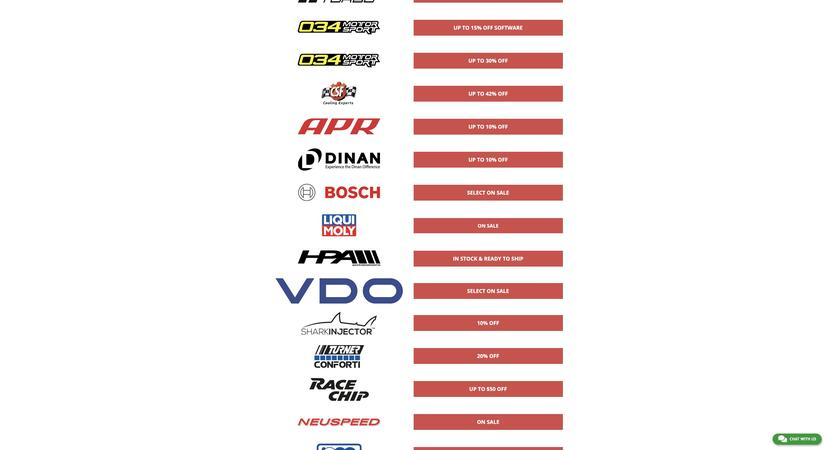 Task type: vqa. For each thing, say whether or not it's contained in the screenshot.
new - b8.5 ecs carbon fiber steering wheels IMAGE
no



Task type: describe. For each thing, give the bounding box(es) containing it.
2 select from the top
[[467, 288, 486, 295]]

dinan
[[483, 137, 493, 142]]

2 up to 10% off link from the top
[[414, 152, 563, 167]]

10% off link
[[414, 316, 563, 331]]

30%
[[486, 57, 497, 64]]

on sale for liqui moly
[[478, 222, 499, 229]]

us
[[812, 437, 816, 442]]

to inside the up to $50 off link
[[478, 386, 485, 393]]

10% off
[[477, 320, 499, 327]]

chat
[[790, 437, 800, 442]]

20% off link
[[414, 349, 563, 364]]

to inside in stock & ready to ship link
[[503, 255, 510, 263]]

ship
[[512, 255, 524, 263]]

1 up to 10% off link from the top
[[414, 119, 563, 134]]

15%
[[471, 24, 482, 31]]

1 up to 10% off from the top
[[469, 123, 508, 130]]

turner
[[465, 365, 484, 372]]

on sale link for liqui moly
[[414, 219, 563, 233]]

off for up to 42% off "link"
[[498, 90, 508, 97]]

ready
[[484, 255, 501, 263]]

moly
[[488, 236, 496, 240]]

up for the up to $50 off link
[[469, 386, 477, 393]]

up for "up to 15% off software" link
[[454, 24, 461, 31]]

in stock & ready to ship
[[453, 255, 524, 263]]

up to 15% off software
[[454, 24, 523, 31]]

on sale for zspec
[[477, 419, 499, 426]]

chat with us link
[[773, 434, 822, 445]]

liqui moly
[[481, 236, 496, 240]]

on sale link for zspec
[[414, 415, 563, 430]]

up to $50 off link
[[414, 382, 563, 397]]

to inside up to 30% off link
[[477, 57, 484, 64]]

up for up to 30% off link
[[469, 57, 476, 64]]

in
[[453, 255, 459, 263]]

turner conforti
[[465, 365, 511, 372]]

select on sale for 2nd select on sale 'link' from the bottom of the page
[[467, 189, 509, 196]]

comments image
[[778, 435, 787, 443]]

1 select on sale link from the top
[[414, 185, 563, 200]]

zspec
[[481, 431, 496, 438]]

up to 15% off software link
[[414, 20, 563, 35]]

chat with us
[[790, 437, 816, 442]]

up to 42% off link
[[414, 86, 563, 101]]

up for up to 42% off "link"
[[469, 90, 476, 97]]

off for second up to 10% off link from the top
[[498, 156, 508, 163]]

software
[[495, 24, 523, 31]]



Task type: locate. For each thing, give the bounding box(es) containing it.
select
[[467, 189, 486, 196], [467, 288, 486, 295]]

1 select from the top
[[467, 189, 486, 196]]

off for up to 30% off link
[[498, 57, 508, 64]]

10%
[[486, 123, 497, 130], [486, 156, 497, 163], [477, 320, 488, 327]]

up to 42% off
[[469, 90, 508, 97]]

0 vertical spatial on sale
[[478, 222, 499, 229]]

up to 10% off link down dinan
[[414, 152, 563, 167]]

up to 10% off link
[[414, 119, 563, 134], [414, 152, 563, 167]]

to left $50
[[478, 386, 485, 393]]

up to 10% off
[[469, 123, 508, 130], [469, 156, 508, 163]]

0 vertical spatial select on sale
[[467, 189, 509, 196]]

conforti
[[486, 365, 511, 372]]

1 vertical spatial 10%
[[486, 156, 497, 163]]

on sale link
[[414, 219, 563, 233], [414, 415, 563, 430]]

20% off
[[477, 353, 499, 360]]

&
[[479, 255, 483, 263]]

1 vertical spatial select
[[467, 288, 486, 295]]

2 up to 10% off from the top
[[469, 156, 508, 163]]

2 vertical spatial 10%
[[477, 320, 488, 327]]

on sale
[[478, 222, 499, 229], [477, 419, 499, 426]]

up inside "link"
[[469, 90, 476, 97]]

select on sale for second select on sale 'link'
[[467, 288, 509, 295]]

1 vertical spatial on sale link
[[414, 415, 563, 430]]

off for 1st up to 10% off link from the top of the page
[[498, 123, 508, 130]]

on sale link up zspec
[[414, 415, 563, 430]]

0 vertical spatial select
[[467, 189, 486, 196]]

to left ship
[[503, 255, 510, 263]]

stock
[[460, 255, 477, 263]]

42%
[[486, 90, 497, 97]]

on sale link up liqui moly
[[414, 219, 563, 233]]

select on sale link
[[414, 185, 563, 200], [414, 284, 563, 299]]

0 vertical spatial up to 10% off
[[469, 123, 508, 130]]

hpa
[[485, 269, 492, 274]]

10% inside 10% off link
[[477, 320, 488, 327]]

1 select on sale from the top
[[467, 189, 509, 196]]

on sale up zspec
[[477, 419, 499, 426]]

off for "up to 15% off software" link
[[483, 24, 493, 31]]

off
[[483, 24, 493, 31], [498, 57, 508, 64], [498, 90, 508, 97], [498, 123, 508, 130], [498, 156, 508, 163], [489, 320, 499, 327], [489, 353, 499, 360], [497, 386, 507, 393]]

0 vertical spatial select on sale link
[[414, 185, 563, 200]]

1 vertical spatial up to 10% off
[[469, 156, 508, 163]]

up to 30% off link
[[414, 53, 563, 68]]

to
[[462, 24, 470, 31], [477, 57, 484, 64], [477, 90, 484, 97], [477, 123, 484, 130], [477, 156, 484, 163], [503, 255, 510, 263], [478, 386, 485, 393]]

to down dinan
[[477, 156, 484, 163]]

to left 42%
[[477, 90, 484, 97]]

0 vertical spatial up to 10% off link
[[414, 119, 563, 134]]

1 vertical spatial on sale
[[477, 419, 499, 426]]

up to 10% off down dinan
[[469, 156, 508, 163]]

1 vertical spatial up to 10% off link
[[414, 152, 563, 167]]

to up dinan
[[477, 123, 484, 130]]

up
[[454, 24, 461, 31], [469, 57, 476, 64], [469, 90, 476, 97], [469, 123, 476, 130], [469, 156, 476, 163], [469, 386, 477, 393]]

liqui
[[481, 236, 487, 240]]

20%
[[477, 353, 488, 360]]

$50
[[487, 386, 496, 393]]

on
[[487, 189, 495, 196], [478, 222, 486, 229], [487, 288, 495, 295], [477, 419, 486, 426]]

to inside "up to 15% off software" link
[[462, 24, 470, 31]]

2 on sale link from the top
[[414, 415, 563, 430]]

0 vertical spatial on sale link
[[414, 219, 563, 233]]

1 vertical spatial select on sale
[[467, 288, 509, 295]]

up to $50 off
[[469, 386, 507, 393]]

in stock & ready to ship link
[[414, 251, 563, 266]]

select on sale
[[467, 189, 509, 196], [467, 288, 509, 295]]

up to 10% off link up dinan
[[414, 119, 563, 134]]

up to 30% off
[[469, 57, 508, 64]]

off for the up to $50 off link
[[497, 386, 507, 393]]

to left 30%
[[477, 57, 484, 64]]

cts
[[485, 5, 491, 10]]

to left the 15% on the right of the page
[[462, 24, 470, 31]]

up to 10% off up dinan
[[469, 123, 508, 130]]

to inside up to 42% off "link"
[[477, 90, 484, 97]]

with
[[801, 437, 810, 442]]

1 on sale link from the top
[[414, 219, 563, 233]]

0 vertical spatial 10%
[[486, 123, 497, 130]]

neuspeed
[[476, 398, 501, 405]]

on sale up liqui moly
[[478, 222, 499, 229]]

2 select on sale link from the top
[[414, 284, 563, 299]]

sale
[[497, 189, 509, 196], [487, 222, 499, 229], [497, 288, 509, 295], [487, 419, 499, 426]]

2 select on sale from the top
[[467, 288, 509, 295]]

1 vertical spatial select on sale link
[[414, 284, 563, 299]]

turner
[[483, 104, 493, 109]]



